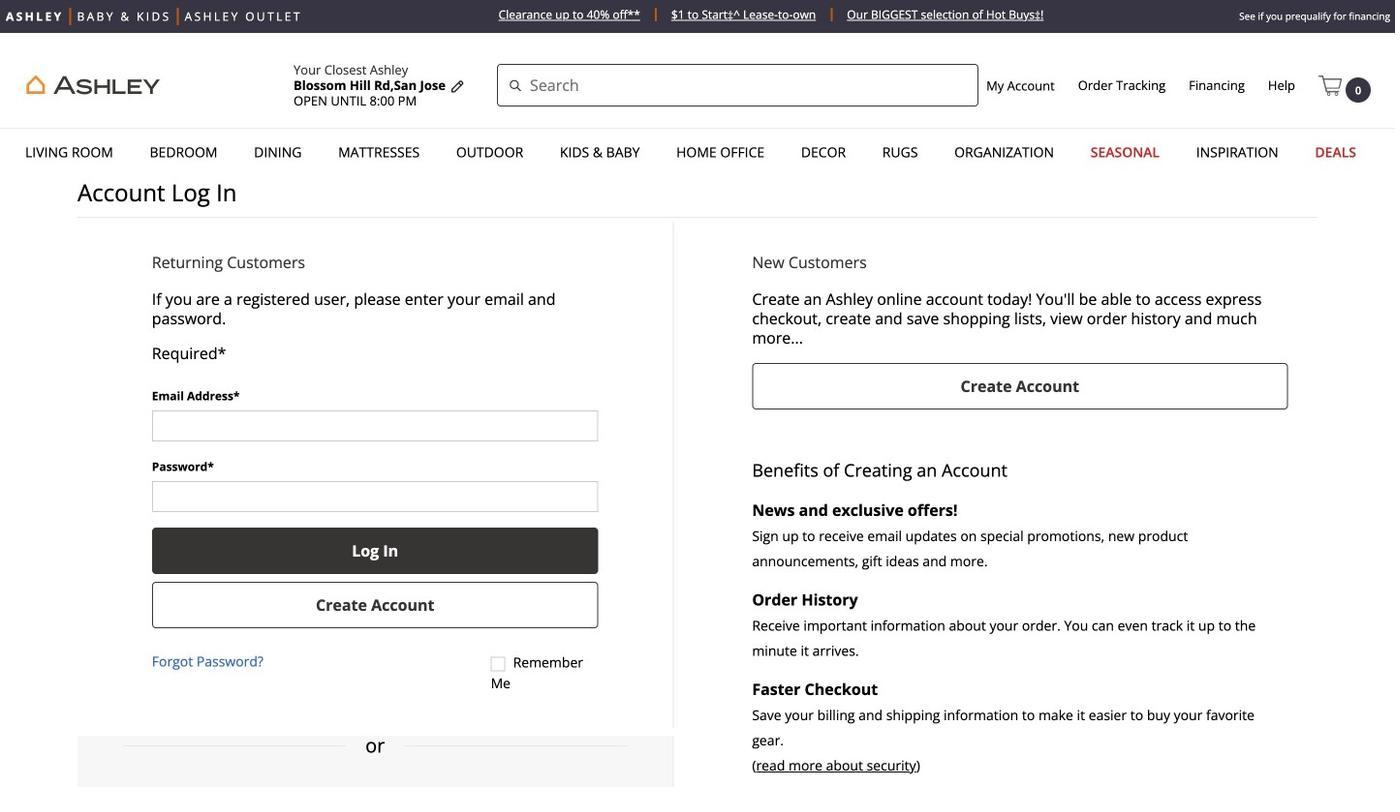 Task type: locate. For each thing, give the bounding box(es) containing it.
banner
[[0, 33, 1396, 175]]

None password field
[[152, 482, 599, 513]]

None search field
[[497, 64, 979, 107]]

None email field
[[152, 411, 599, 442]]



Task type: vqa. For each thing, say whether or not it's contained in the screenshot.
'ashley' image at the top
yes



Task type: describe. For each thing, give the bounding box(es) containing it.
search image
[[509, 77, 522, 97]]

change location image
[[450, 79, 465, 95]]

ashley image
[[19, 72, 168, 98]]



